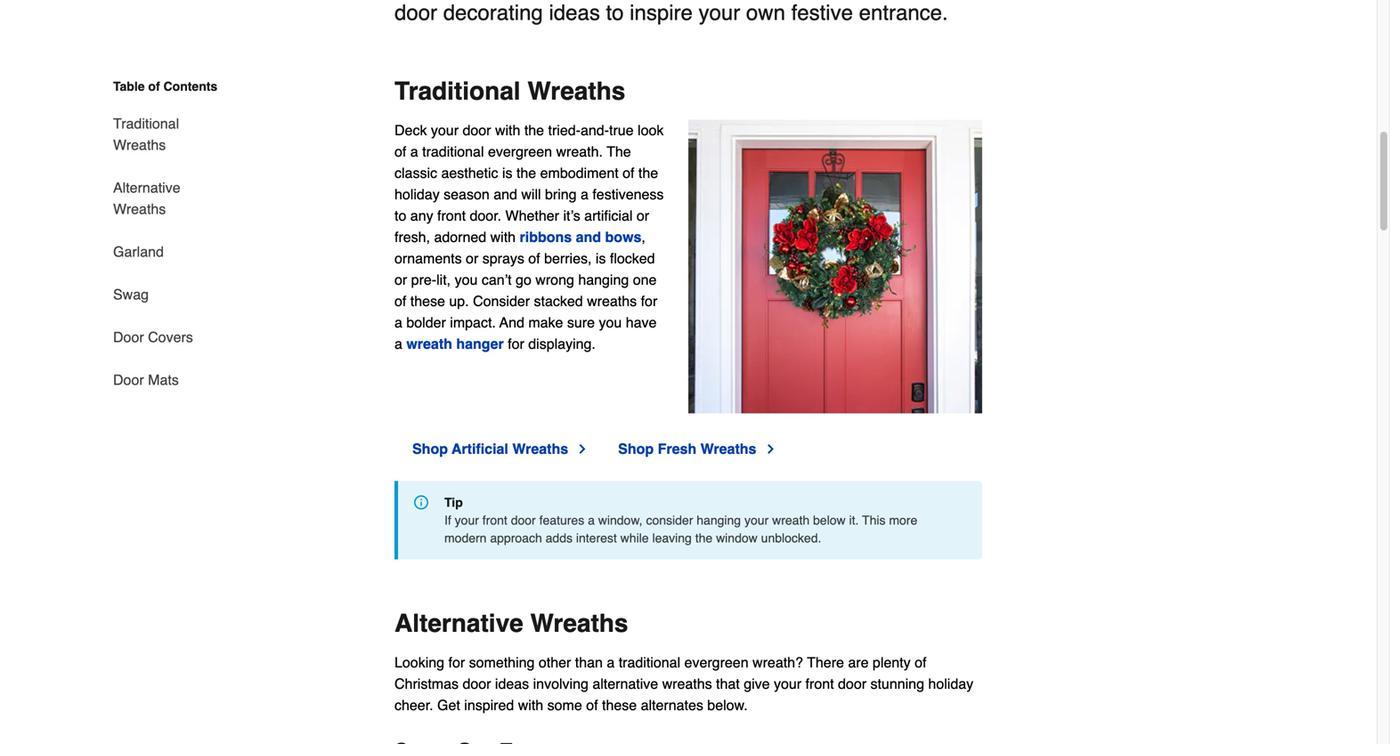 Task type: describe. For each thing, give the bounding box(es) containing it.
adds
[[546, 531, 573, 546]]

garland link
[[113, 231, 164, 273]]

leaving
[[652, 531, 692, 546]]

consider
[[473, 293, 530, 310]]

front inside deck your door with the tried-and-true look of a traditional evergreen wreath. the classic aesthetic is the embodiment of the holiday season and will bring a festiveness to any front door. whether it's artificial or fresh, adorned with
[[437, 208, 466, 224]]

true
[[609, 122, 634, 139]]

of up festiveness
[[623, 165, 634, 181]]

it's
[[563, 208, 580, 224]]

of up go
[[528, 250, 540, 267]]

evergreen inside deck your door with the tried-and-true look of a traditional evergreen wreath. the classic aesthetic is the embodiment of the holiday season and will bring a festiveness to any front door. whether it's artificial or fresh, adorned with
[[488, 144, 552, 160]]

ribbons and bows link
[[520, 229, 642, 245]]

traditional inside looking for something other than a traditional evergreen wreath? there are plenty of christmas door ideas involving alternative wreaths that give your front door stunning holiday cheer. get inspired with some of these alternates below.
[[619, 655, 680, 671]]

flocked
[[610, 250, 655, 267]]

of right some
[[586, 697, 598, 714]]

the up the will
[[516, 165, 536, 181]]

, ornaments or sprays of berries, is flocked or pre-lit, you can't go wrong hanging one of these up. consider stacked wreaths for a bolder impact. and make sure you have a
[[395, 229, 657, 352]]

bows
[[605, 229, 642, 245]]

door inside tip if your front door features a window, consider hanging your wreath below it. this more modern approach adds interest while leaving the window unblocked.
[[511, 513, 536, 528]]

door up inspired
[[463, 676, 491, 692]]

ribbons and bows
[[520, 229, 642, 245]]

door inside deck your door with the tried-and-true look of a traditional evergreen wreath. the classic aesthetic is the embodiment of the holiday season and will bring a festiveness to any front door. whether it's artificial or fresh, adorned with
[[463, 122, 491, 139]]

it.
[[849, 513, 859, 528]]

hanging inside , ornaments or sprays of berries, is flocked or pre-lit, you can't go wrong hanging one of these up. consider stacked wreaths for a bolder impact. and make sure you have a
[[578, 272, 629, 288]]

this
[[862, 513, 886, 528]]

approach
[[490, 531, 542, 546]]

traditional inside deck your door with the tried-and-true look of a traditional evergreen wreath. the classic aesthetic is the embodiment of the holiday season and will bring a festiveness to any front door. whether it's artificial or fresh, adorned with
[[422, 144, 484, 160]]

pre-
[[411, 272, 436, 288]]

artificial
[[452, 441, 508, 457]]

door covers link
[[113, 316, 193, 359]]

wreath hanger link
[[406, 336, 504, 352]]

aesthetic
[[441, 165, 498, 181]]

interest
[[576, 531, 617, 546]]

stunning
[[870, 676, 924, 692]]

deck your door with the tried-and-true look of a traditional evergreen wreath. the classic aesthetic is the embodiment of the holiday season and will bring a festiveness to any front door. whether it's artificial or fresh, adorned with
[[395, 122, 664, 245]]

door.
[[470, 208, 501, 224]]

alternative wreaths inside alternative wreaths link
[[113, 179, 180, 217]]

ribbons
[[520, 229, 572, 245]]

cheer.
[[395, 697, 433, 714]]

alternative
[[592, 676, 658, 692]]

other
[[539, 655, 571, 671]]

involving
[[533, 676, 589, 692]]

a down embodiment on the top
[[581, 186, 589, 203]]

is inside , ornaments or sprays of berries, is flocked or pre-lit, you can't go wrong hanging one of these up. consider stacked wreaths for a bolder impact. and make sure you have a
[[596, 250, 606, 267]]

a left bolder
[[395, 315, 402, 331]]

swag
[[113, 286, 149, 303]]

something
[[469, 655, 535, 671]]

a up classic
[[410, 144, 418, 160]]

shop artificial wreaths link
[[412, 439, 590, 460]]

for inside looking for something other than a traditional evergreen wreath? there are plenty of christmas door ideas involving alternative wreaths that give your front door stunning holiday cheer. get inspired with some of these alternates below.
[[448, 655, 465, 671]]

mats
[[148, 372, 179, 388]]

unblocked.
[[761, 531, 821, 546]]

alternative wreaths link
[[113, 167, 232, 231]]

window
[[716, 531, 758, 546]]

tried-
[[548, 122, 581, 139]]

wreath hanger for displaying.
[[406, 336, 596, 352]]

door down are
[[838, 676, 867, 692]]

if
[[444, 513, 451, 528]]

below
[[813, 513, 846, 528]]

bolder
[[406, 315, 446, 331]]

impact.
[[450, 315, 496, 331]]

tip if your front door features a window, consider hanging your wreath below it. this more modern approach adds interest while leaving the window unblocked.
[[444, 496, 917, 546]]

traditional wreaths link
[[113, 102, 232, 167]]

modern
[[444, 531, 487, 546]]

shop artificial wreaths
[[412, 441, 568, 457]]

will
[[521, 186, 541, 203]]

wreath inside tip if your front door features a window, consider hanging your wreath below it. this more modern approach adds interest while leaving the window unblocked.
[[772, 513, 810, 528]]

0 vertical spatial wreath
[[406, 336, 452, 352]]

and
[[499, 315, 524, 331]]

get
[[437, 697, 460, 714]]

hanger
[[456, 336, 504, 352]]

shop for shop fresh wreaths
[[618, 441, 654, 457]]

traditional inside traditional wreaths link
[[113, 115, 179, 132]]

0 horizontal spatial or
[[395, 272, 407, 288]]

1 horizontal spatial alternative wreaths
[[395, 610, 628, 638]]

or inside deck your door with the tried-and-true look of a traditional evergreen wreath. the classic aesthetic is the embodiment of the holiday season and will bring a festiveness to any front door. whether it's artificial or fresh, adorned with
[[637, 208, 649, 224]]

garland
[[113, 244, 164, 260]]

fresh,
[[395, 229, 430, 245]]

door mats link
[[113, 359, 179, 391]]

window,
[[598, 513, 643, 528]]

sure
[[567, 315, 595, 331]]

hanging inside tip if your front door features a window, consider hanging your wreath below it. this more modern approach adds interest while leaving the window unblocked.
[[697, 513, 741, 528]]

looking
[[395, 655, 444, 671]]

1 vertical spatial with
[[490, 229, 516, 245]]

the left tried-
[[524, 122, 544, 139]]

ornaments
[[395, 250, 462, 267]]

more
[[889, 513, 917, 528]]

shop fresh wreaths
[[618, 441, 756, 457]]

wreaths inside shop fresh wreaths link
[[701, 441, 756, 457]]

,
[[642, 229, 646, 245]]

wreaths inside 'alternative wreaths'
[[113, 201, 166, 217]]

features
[[539, 513, 584, 528]]

whether
[[505, 208, 559, 224]]

season
[[444, 186, 490, 203]]

wreaths up than
[[530, 610, 628, 638]]

inspired
[[464, 697, 514, 714]]

fresh
[[658, 441, 697, 457]]

swag link
[[113, 273, 149, 316]]

your up the window
[[744, 513, 769, 528]]

look
[[638, 122, 664, 139]]



Task type: locate. For each thing, give the bounding box(es) containing it.
the
[[607, 144, 631, 160]]

bring
[[545, 186, 577, 203]]

1 vertical spatial and
[[576, 229, 601, 245]]

front inside tip if your front door features a window, consider hanging your wreath below it. this more modern approach adds interest while leaving the window unblocked.
[[482, 513, 507, 528]]

your
[[431, 122, 459, 139], [455, 513, 479, 528], [744, 513, 769, 528], [774, 676, 802, 692]]

1 vertical spatial for
[[508, 336, 524, 352]]

traditional wreaths
[[395, 77, 625, 106], [113, 115, 179, 153]]

1 vertical spatial alternative wreaths
[[395, 610, 628, 638]]

alternative wreaths up garland
[[113, 179, 180, 217]]

a up interest at the left bottom of page
[[588, 513, 595, 528]]

0 horizontal spatial traditional
[[422, 144, 484, 160]]

evergreen inside looking for something other than a traditional evergreen wreath? there are plenty of christmas door ideas involving alternative wreaths that give your front door stunning holiday cheer. get inspired with some of these alternates below.
[[684, 655, 749, 671]]

is
[[502, 165, 512, 181], [596, 250, 606, 267]]

classic
[[395, 165, 437, 181]]

wreaths up garland
[[113, 201, 166, 217]]

1 vertical spatial front
[[482, 513, 507, 528]]

table of contents
[[113, 79, 217, 94]]

and left the will
[[494, 186, 517, 203]]

with up sprays
[[490, 229, 516, 245]]

holiday
[[395, 186, 440, 203], [928, 676, 973, 692]]

a right than
[[607, 655, 615, 671]]

evergreen
[[488, 144, 552, 160], [684, 655, 749, 671]]

2 vertical spatial with
[[518, 697, 543, 714]]

2 shop from the left
[[618, 441, 654, 457]]

ideas
[[495, 676, 529, 692]]

alternative wreaths up the something
[[395, 610, 628, 638]]

front up adorned
[[437, 208, 466, 224]]

one
[[633, 272, 657, 288]]

0 horizontal spatial holiday
[[395, 186, 440, 203]]

0 vertical spatial and
[[494, 186, 517, 203]]

1 chevron right image from the left
[[575, 442, 590, 456]]

a inside tip if your front door features a window, consider hanging your wreath below it. this more modern approach adds interest while leaving the window unblocked.
[[588, 513, 595, 528]]

up.
[[449, 293, 469, 310]]

wreath
[[406, 336, 452, 352], [772, 513, 810, 528]]

2 chevron right image from the left
[[764, 442, 778, 456]]

lit,
[[436, 272, 451, 288]]

alternative
[[113, 179, 180, 196], [395, 610, 523, 638]]

traditional up the deck
[[395, 77, 521, 106]]

some
[[547, 697, 582, 714]]

displaying.
[[528, 336, 596, 352]]

hanging up the window
[[697, 513, 741, 528]]

table of contents element
[[99, 77, 232, 391]]

these up bolder
[[410, 293, 445, 310]]

1 vertical spatial door
[[113, 372, 144, 388]]

the up festiveness
[[638, 165, 658, 181]]

and down it's
[[576, 229, 601, 245]]

wreath down bolder
[[406, 336, 452, 352]]

door mats
[[113, 372, 179, 388]]

1 vertical spatial traditional
[[619, 655, 680, 671]]

0 horizontal spatial evergreen
[[488, 144, 552, 160]]

0 vertical spatial alternative
[[113, 179, 180, 196]]

you right sure
[[599, 315, 622, 331]]

0 vertical spatial for
[[641, 293, 657, 310]]

1 horizontal spatial front
[[482, 513, 507, 528]]

for
[[641, 293, 657, 310], [508, 336, 524, 352], [448, 655, 465, 671]]

front up approach
[[482, 513, 507, 528]]

covers
[[148, 329, 193, 346]]

of up bolder
[[395, 293, 406, 310]]

with inside looking for something other than a traditional evergreen wreath? there are plenty of christmas door ideas involving alternative wreaths that give your front door stunning holiday cheer. get inspired with some of these alternates below.
[[518, 697, 543, 714]]

chevron right image for shop artificial wreaths
[[575, 442, 590, 456]]

1 horizontal spatial wreath
[[772, 513, 810, 528]]

the inside tip if your front door features a window, consider hanging your wreath below it. this more modern approach adds interest while leaving the window unblocked.
[[695, 531, 713, 546]]

with
[[495, 122, 520, 139], [490, 229, 516, 245], [518, 697, 543, 714]]

alternative up looking
[[395, 610, 523, 638]]

evergreen up that
[[684, 655, 749, 671]]

0 horizontal spatial these
[[410, 293, 445, 310]]

0 horizontal spatial alternative
[[113, 179, 180, 196]]

an evergreen wreath decorated with red flowers, gold and red ornaments and pinecones on a red door. image
[[688, 120, 982, 414]]

0 vertical spatial front
[[437, 208, 466, 224]]

sprays
[[482, 250, 524, 267]]

and-
[[581, 122, 609, 139]]

of right table
[[148, 79, 160, 94]]

1 horizontal spatial traditional wreaths
[[395, 77, 625, 106]]

1 horizontal spatial or
[[466, 250, 478, 267]]

wreaths down table
[[113, 137, 166, 153]]

wreaths up have
[[587, 293, 637, 310]]

1 vertical spatial wreath
[[772, 513, 810, 528]]

for down one
[[641, 293, 657, 310]]

0 horizontal spatial chevron right image
[[575, 442, 590, 456]]

make
[[528, 315, 563, 331]]

0 horizontal spatial alternative wreaths
[[113, 179, 180, 217]]

artificial
[[584, 208, 633, 224]]

0 vertical spatial door
[[113, 329, 144, 346]]

embodiment
[[540, 165, 619, 181]]

2 vertical spatial or
[[395, 272, 407, 288]]

2 vertical spatial front
[[806, 676, 834, 692]]

of right plenty
[[915, 655, 927, 671]]

shop
[[412, 441, 448, 457], [618, 441, 654, 457]]

chevron right image up features
[[575, 442, 590, 456]]

a inside looking for something other than a traditional evergreen wreath? there are plenty of christmas door ideas involving alternative wreaths that give your front door stunning holiday cheer. get inspired with some of these alternates below.
[[607, 655, 615, 671]]

0 vertical spatial alternative wreaths
[[113, 179, 180, 217]]

you
[[455, 272, 478, 288], [599, 315, 622, 331]]

door up door mats link
[[113, 329, 144, 346]]

wreaths inside shop artificial wreaths link
[[512, 441, 568, 457]]

1 vertical spatial these
[[602, 697, 637, 714]]

info image
[[414, 496, 428, 510]]

1 horizontal spatial and
[[576, 229, 601, 245]]

christmas
[[395, 676, 459, 692]]

a left wreath hanger link
[[395, 336, 402, 352]]

traditional up aesthetic
[[422, 144, 484, 160]]

chevron right image inside shop artificial wreaths link
[[575, 442, 590, 456]]

stacked
[[534, 293, 583, 310]]

2 horizontal spatial front
[[806, 676, 834, 692]]

2 horizontal spatial for
[[641, 293, 657, 310]]

1 horizontal spatial shop
[[618, 441, 654, 457]]

for up the christmas
[[448, 655, 465, 671]]

hanging
[[578, 272, 629, 288], [697, 513, 741, 528]]

of
[[148, 79, 160, 94], [395, 144, 406, 160], [623, 165, 634, 181], [528, 250, 540, 267], [395, 293, 406, 310], [915, 655, 927, 671], [586, 697, 598, 714]]

1 horizontal spatial traditional
[[619, 655, 680, 671]]

for inside , ornaments or sprays of berries, is flocked or pre-lit, you can't go wrong hanging one of these up. consider stacked wreaths for a bolder impact. and make sure you have a
[[641, 293, 657, 310]]

holiday right the stunning in the bottom right of the page
[[928, 676, 973, 692]]

0 horizontal spatial front
[[437, 208, 466, 224]]

your right the deck
[[431, 122, 459, 139]]

these
[[410, 293, 445, 310], [602, 697, 637, 714]]

1 vertical spatial alternative
[[395, 610, 523, 638]]

0 horizontal spatial wreath
[[406, 336, 452, 352]]

evergreen up the will
[[488, 144, 552, 160]]

shop left fresh
[[618, 441, 654, 457]]

traditional wreaths down table
[[113, 115, 179, 153]]

holiday inside looking for something other than a traditional evergreen wreath? there are plenty of christmas door ideas involving alternative wreaths that give your front door stunning holiday cheer. get inspired with some of these alternates below.
[[928, 676, 973, 692]]

door covers
[[113, 329, 193, 346]]

front inside looking for something other than a traditional evergreen wreath? there are plenty of christmas door ideas involving alternative wreaths that give your front door stunning holiday cheer. get inspired with some of these alternates below.
[[806, 676, 834, 692]]

hanging down flocked
[[578, 272, 629, 288]]

traditional
[[395, 77, 521, 106], [113, 115, 179, 132]]

wreaths inside , ornaments or sprays of berries, is flocked or pre-lit, you can't go wrong hanging one of these up. consider stacked wreaths for a bolder impact. and make sure you have a
[[587, 293, 637, 310]]

holiday inside deck your door with the tried-and-true look of a traditional evergreen wreath. the classic aesthetic is the embodiment of the holiday season and will bring a festiveness to any front door. whether it's artificial or fresh, adorned with
[[395, 186, 440, 203]]

2 door from the top
[[113, 372, 144, 388]]

shop for shop artificial wreaths
[[412, 441, 448, 457]]

wreath up unblocked.
[[772, 513, 810, 528]]

door
[[463, 122, 491, 139], [511, 513, 536, 528], [463, 676, 491, 692], [838, 676, 867, 692]]

while
[[620, 531, 649, 546]]

wreaths right artificial
[[512, 441, 568, 457]]

table
[[113, 79, 145, 94]]

wreaths inside looking for something other than a traditional evergreen wreath? there are plenty of christmas door ideas involving alternative wreaths that give your front door stunning holiday cheer. get inspired with some of these alternates below.
[[662, 676, 712, 692]]

tip
[[444, 496, 463, 510]]

traditional up alternative
[[619, 655, 680, 671]]

0 vertical spatial holiday
[[395, 186, 440, 203]]

is inside deck your door with the tried-and-true look of a traditional evergreen wreath. the classic aesthetic is the embodiment of the holiday season and will bring a festiveness to any front door. whether it's artificial or fresh, adorned with
[[502, 165, 512, 181]]

your inside looking for something other than a traditional evergreen wreath? there are plenty of christmas door ideas involving alternative wreaths that give your front door stunning holiday cheer. get inspired with some of these alternates below.
[[774, 676, 802, 692]]

the right "leaving"
[[695, 531, 713, 546]]

1 horizontal spatial these
[[602, 697, 637, 714]]

these inside , ornaments or sprays of berries, is flocked or pre-lit, you can't go wrong hanging one of these up. consider stacked wreaths for a bolder impact. and make sure you have a
[[410, 293, 445, 310]]

0 vertical spatial you
[[455, 272, 478, 288]]

that
[[716, 676, 740, 692]]

door for door covers
[[113, 329, 144, 346]]

any
[[410, 208, 433, 224]]

or up ,
[[637, 208, 649, 224]]

festiveness
[[593, 186, 664, 203]]

is down ribbons and bows link
[[596, 250, 606, 267]]

your inside deck your door with the tried-and-true look of a traditional evergreen wreath. the classic aesthetic is the embodiment of the holiday season and will bring a festiveness to any front door. whether it's artificial or fresh, adorned with
[[431, 122, 459, 139]]

1 horizontal spatial chevron right image
[[764, 442, 778, 456]]

0 vertical spatial these
[[410, 293, 445, 310]]

0 horizontal spatial traditional
[[113, 115, 179, 132]]

adorned
[[434, 229, 486, 245]]

1 vertical spatial evergreen
[[684, 655, 749, 671]]

1 vertical spatial hanging
[[697, 513, 741, 528]]

0 horizontal spatial hanging
[[578, 272, 629, 288]]

wrong
[[535, 272, 574, 288]]

1 vertical spatial traditional wreaths
[[113, 115, 179, 153]]

0 vertical spatial traditional wreaths
[[395, 77, 625, 106]]

1 vertical spatial wreaths
[[662, 676, 712, 692]]

1 vertical spatial or
[[466, 250, 478, 267]]

traditional wreaths inside table of contents element
[[113, 115, 179, 153]]

1 door from the top
[[113, 329, 144, 346]]

1 horizontal spatial for
[[508, 336, 524, 352]]

0 horizontal spatial for
[[448, 655, 465, 671]]

door left mats
[[113, 372, 144, 388]]

0 vertical spatial hanging
[[578, 272, 629, 288]]

wreaths right fresh
[[701, 441, 756, 457]]

these inside looking for something other than a traditional evergreen wreath? there are plenty of christmas door ideas involving alternative wreaths that give your front door stunning holiday cheer. get inspired with some of these alternates below.
[[602, 697, 637, 714]]

door up approach
[[511, 513, 536, 528]]

to
[[395, 208, 406, 224]]

1 vertical spatial is
[[596, 250, 606, 267]]

alternative inside table of contents element
[[113, 179, 180, 196]]

alternative down traditional wreaths link
[[113, 179, 180, 196]]

1 vertical spatial you
[[599, 315, 622, 331]]

0 vertical spatial evergreen
[[488, 144, 552, 160]]

or
[[637, 208, 649, 224], [466, 250, 478, 267], [395, 272, 407, 288]]

of down the deck
[[395, 144, 406, 160]]

door up aesthetic
[[463, 122, 491, 139]]

traditional
[[422, 144, 484, 160], [619, 655, 680, 671]]

0 vertical spatial wreaths
[[587, 293, 637, 310]]

1 vertical spatial traditional
[[113, 115, 179, 132]]

1 horizontal spatial hanging
[[697, 513, 741, 528]]

0 vertical spatial or
[[637, 208, 649, 224]]

chevron right image
[[575, 442, 590, 456], [764, 442, 778, 456]]

0 vertical spatial is
[[502, 165, 512, 181]]

0 horizontal spatial wreaths
[[587, 293, 637, 310]]

0 horizontal spatial shop
[[412, 441, 448, 457]]

0 vertical spatial traditional
[[422, 144, 484, 160]]

shop fresh wreaths link
[[618, 439, 778, 460]]

there
[[807, 655, 844, 671]]

0 horizontal spatial traditional wreaths
[[113, 115, 179, 153]]

can't
[[482, 272, 512, 288]]

wreaths up alternates
[[662, 676, 712, 692]]

1 horizontal spatial wreaths
[[662, 676, 712, 692]]

and
[[494, 186, 517, 203], [576, 229, 601, 245]]

deck
[[395, 122, 427, 139]]

these down alternative
[[602, 697, 637, 714]]

0 horizontal spatial is
[[502, 165, 512, 181]]

1 horizontal spatial you
[[599, 315, 622, 331]]

front down the there
[[806, 676, 834, 692]]

plenty
[[873, 655, 911, 671]]

2 vertical spatial for
[[448, 655, 465, 671]]

0 horizontal spatial you
[[455, 272, 478, 288]]

wreaths inside traditional wreaths link
[[113, 137, 166, 153]]

and inside deck your door with the tried-and-true look of a traditional evergreen wreath. the classic aesthetic is the embodiment of the holiday season and will bring a festiveness to any front door. whether it's artificial or fresh, adorned with
[[494, 186, 517, 203]]

for down and
[[508, 336, 524, 352]]

2 horizontal spatial or
[[637, 208, 649, 224]]

holiday down classic
[[395, 186, 440, 203]]

is right aesthetic
[[502, 165, 512, 181]]

0 horizontal spatial and
[[494, 186, 517, 203]]

0 vertical spatial with
[[495, 122, 520, 139]]

give
[[744, 676, 770, 692]]

alternates
[[641, 697, 703, 714]]

than
[[575, 655, 603, 671]]

1 horizontal spatial is
[[596, 250, 606, 267]]

you up up. on the top left of page
[[455, 272, 478, 288]]

berries,
[[544, 250, 592, 267]]

door for door mats
[[113, 372, 144, 388]]

or down adorned
[[466, 250, 478, 267]]

consider
[[646, 513, 693, 528]]

traditional wreaths up tried-
[[395, 77, 625, 106]]

the
[[524, 122, 544, 139], [516, 165, 536, 181], [638, 165, 658, 181], [695, 531, 713, 546]]

your up modern
[[455, 513, 479, 528]]

front
[[437, 208, 466, 224], [482, 513, 507, 528], [806, 676, 834, 692]]

your down "wreath?"
[[774, 676, 802, 692]]

chevron right image for shop fresh wreaths
[[764, 442, 778, 456]]

are
[[848, 655, 869, 671]]

shop left artificial
[[412, 441, 448, 457]]

or left pre-
[[395, 272, 407, 288]]

door
[[113, 329, 144, 346], [113, 372, 144, 388]]

1 horizontal spatial evergreen
[[684, 655, 749, 671]]

chevron right image inside shop fresh wreaths link
[[764, 442, 778, 456]]

1 horizontal spatial alternative
[[395, 610, 523, 638]]

with left tried-
[[495, 122, 520, 139]]

1 shop from the left
[[412, 441, 448, 457]]

a
[[410, 144, 418, 160], [581, 186, 589, 203], [395, 315, 402, 331], [395, 336, 402, 352], [588, 513, 595, 528], [607, 655, 615, 671]]

wreaths up tried-
[[528, 77, 625, 106]]

chevron right image right shop fresh wreaths
[[764, 442, 778, 456]]

wreath?
[[753, 655, 803, 671]]

1 vertical spatial holiday
[[928, 676, 973, 692]]

traditional down table
[[113, 115, 179, 132]]

0 vertical spatial traditional
[[395, 77, 521, 106]]

with down 'ideas'
[[518, 697, 543, 714]]

1 horizontal spatial holiday
[[928, 676, 973, 692]]

1 horizontal spatial traditional
[[395, 77, 521, 106]]



Task type: vqa. For each thing, say whether or not it's contained in the screenshot.
wreath hanger "link"
yes



